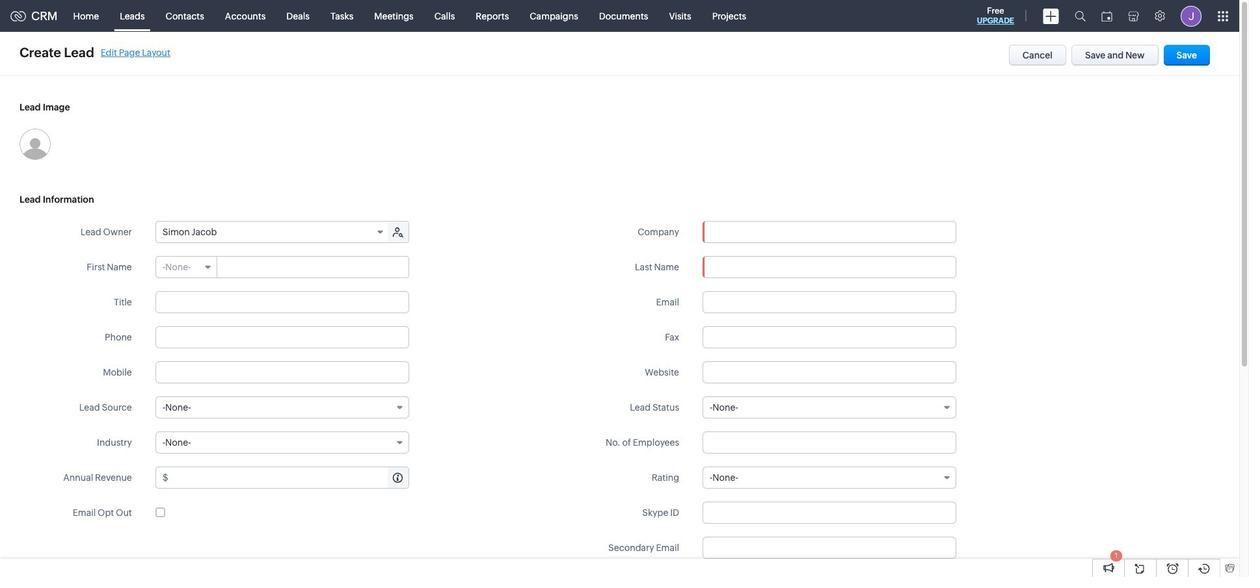 Task type: describe. For each thing, give the bounding box(es) containing it.
create menu element
[[1036, 0, 1067, 32]]

logo image
[[10, 11, 26, 21]]

search image
[[1075, 10, 1086, 21]]



Task type: vqa. For each thing, say whether or not it's contained in the screenshot.
bottommost ID.
no



Task type: locate. For each thing, give the bounding box(es) containing it.
image image
[[20, 129, 51, 160]]

None text field
[[703, 256, 957, 279], [155, 327, 409, 349], [703, 327, 957, 349], [170, 468, 409, 489], [703, 502, 957, 525], [703, 256, 957, 279], [155, 327, 409, 349], [703, 327, 957, 349], [170, 468, 409, 489], [703, 502, 957, 525]]

calendar image
[[1102, 11, 1113, 21]]

None text field
[[704, 222, 956, 243], [218, 257, 409, 278], [155, 292, 409, 314], [703, 292, 957, 314], [155, 362, 409, 384], [703, 362, 957, 384], [703, 432, 957, 454], [703, 538, 957, 560], [704, 222, 956, 243], [218, 257, 409, 278], [155, 292, 409, 314], [703, 292, 957, 314], [155, 362, 409, 384], [703, 362, 957, 384], [703, 432, 957, 454], [703, 538, 957, 560]]

profile image
[[1181, 6, 1202, 26]]

search element
[[1067, 0, 1094, 32]]

None field
[[156, 222, 389, 243], [704, 222, 956, 243], [156, 257, 217, 278], [155, 397, 409, 419], [703, 397, 957, 419], [155, 432, 409, 454], [703, 467, 957, 489], [156, 222, 389, 243], [704, 222, 956, 243], [156, 257, 217, 278], [155, 397, 409, 419], [703, 397, 957, 419], [155, 432, 409, 454], [703, 467, 957, 489]]

create menu image
[[1043, 8, 1060, 24]]

profile element
[[1174, 0, 1210, 32]]



